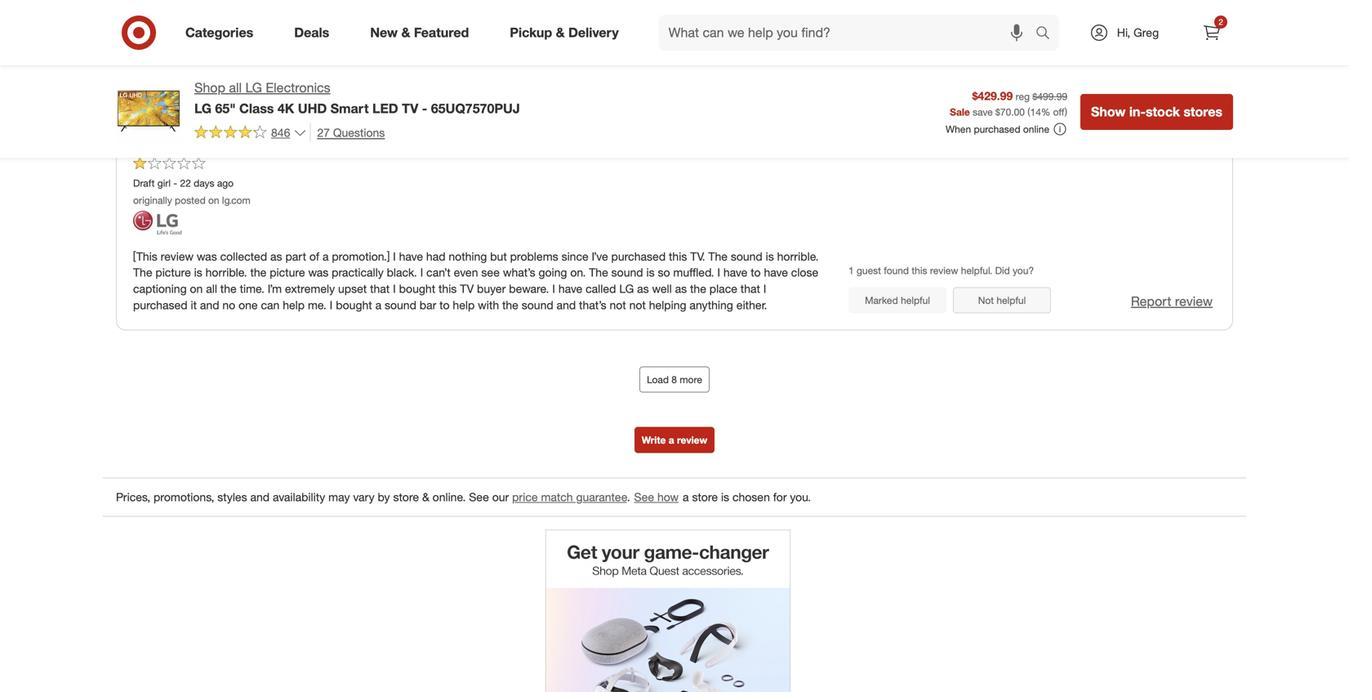 Task type: locate. For each thing, give the bounding box(es) containing it.
1 vertical spatial not helpful button
[[954, 287, 1052, 314]]

1 not from the top
[[979, 64, 994, 76]]

prime
[[800, 625, 828, 637]]

not helpful up $429.99
[[979, 64, 1026, 76]]

the right tv. at the top right
[[709, 249, 728, 263]]

1 vertical spatial bought
[[336, 298, 372, 312]]

1 report from the top
[[1132, 63, 1172, 79]]

2 horizontal spatial this
[[912, 264, 928, 277]]

0 horizontal spatial how
[[199, 441, 218, 453]]

0 vertical spatial report review button
[[1132, 62, 1213, 81]]

0 vertical spatial how
[[199, 441, 218, 453]]

4k down electronics
[[278, 100, 294, 116]]

- left 22
[[174, 177, 177, 189]]

2 report review from the top
[[1132, 294, 1213, 309]]

1 horizontal spatial store
[[692, 490, 718, 504]]

0 horizontal spatial tv
[[402, 100, 419, 116]]

2 help from the left
[[453, 298, 475, 312]]

that
[[370, 282, 390, 296], [741, 282, 761, 296]]

with
[[478, 298, 499, 312], [363, 441, 382, 453], [681, 639, 700, 651]]

for left sharper
[[866, 121, 878, 133]]

horrible. down collected
[[206, 265, 247, 280]]

directors
[[239, 441, 280, 453]]

tv inside '[this review was collected as part of a promotion.] i have had nothing but problems since i've purchased this tv. the sound is horrible. the picture is horrible. the picture was practically black. i can't even see what's going on. the sound is so muffled. i have to have close captioning on all the time. i'm extremely upset that i bought this tv buyer beware. i have called lg as well as the place that i purchased it and no one can help me. i bought a sound bar to help with the sound and that's not not helping anything either.'
[[460, 282, 474, 296]]

0 vertical spatial -
[[422, 100, 428, 116]]

search
[[1029, 26, 1068, 42]]

tv left buyer
[[460, 282, 474, 296]]

22
[[180, 177, 191, 189]]

even down (
[[1018, 121, 1041, 133]]

2 vertical spatial tv
[[911, 625, 924, 637]]

1 horizontal spatial tv
[[460, 282, 474, 296]]

2
[[1219, 17, 1224, 27]]

not down called
[[610, 298, 626, 312]]

class
[[239, 100, 274, 116]]

0 horizontal spatial on
[[190, 282, 203, 296]]

& right pickup
[[556, 25, 565, 41]]

starts
[[858, 603, 899, 620]]

0 vertical spatial with
[[478, 298, 499, 312]]

see right online.
[[469, 490, 489, 504]]

categories link
[[172, 15, 274, 51]]

questions
[[333, 125, 385, 140]]

- right the led
[[422, 100, 428, 116]]

1 store from the left
[[393, 490, 419, 504]]

girl
[[157, 177, 171, 189]]

watch
[[122, 441, 151, 453]]

1 vertical spatial 4k
[[850, 121, 863, 133]]

846 link
[[194, 123, 307, 143]]

lg
[[246, 80, 262, 96], [194, 100, 212, 116], [620, 282, 634, 296], [1153, 625, 1167, 637]]

purchased down $ at top right
[[974, 123, 1021, 135]]

sale
[[950, 106, 970, 118]]

have
[[399, 249, 423, 263], [724, 265, 748, 280], [764, 265, 788, 280], [559, 282, 583, 296]]

0 horizontal spatial was
[[197, 249, 217, 263]]

What can we help you find? suggestions appear below search field
[[659, 15, 1040, 51]]

help right bar in the left top of the page
[[453, 298, 475, 312]]

i up 'place' on the right top
[[718, 265, 721, 280]]

2 horizontal spatial for
[[866, 121, 878, 133]]

0 vertical spatial for
[[866, 121, 878, 133]]

as right well at the top left of the page
[[675, 282, 687, 296]]

0 horizontal spatial picture
[[156, 265, 191, 280]]

tv inside binge-worthy streaming starts here built-in access to netflix, prime video, the apple tv app, disney+, hbo max* and to over 300+ free lg channels** with everything from comedy to movies to sports.
[[911, 625, 924, 637]]

and inside watch films just how the directors envisioned them with automatic preservations of the director's original colors, settings and frame rates for a true at-home cinematic experience.
[[161, 454, 179, 467]]

sound left bar in the left top of the page
[[385, 298, 417, 312]]

i up either.
[[764, 282, 767, 296]]

1 vertical spatial how
[[658, 490, 679, 504]]

0 vertical spatial horrible.
[[778, 249, 819, 263]]

2 vertical spatial on
[[190, 282, 203, 296]]

0 vertical spatial not helpful
[[979, 64, 1026, 76]]

0 vertical spatial not helpful button
[[954, 57, 1052, 83]]

with down buyer
[[478, 298, 499, 312]]

this down can't
[[439, 282, 457, 296]]

picture up captioning
[[156, 265, 191, 280]]

0 vertical spatial on
[[1044, 121, 1055, 133]]

0 vertical spatial bought
[[399, 282, 436, 296]]

1 vertical spatial not helpful
[[979, 294, 1026, 307]]

0 horizontal spatial that
[[370, 282, 390, 296]]

2 not from the top
[[979, 294, 994, 307]]

of right part
[[310, 249, 320, 263]]

1 not helpful button from the top
[[954, 57, 1052, 83]]

0 horizontal spatial horrible.
[[206, 265, 247, 280]]

store left the chosen
[[692, 490, 718, 504]]

not left helping
[[630, 298, 646, 312]]

0 vertical spatial of
[[310, 249, 320, 263]]

prices, promotions, styles and availability may vary by store & online. see our price match guarantee . see how a store is chosen for you.
[[116, 490, 811, 504]]

to right bar in the left top of the page
[[440, 298, 450, 312]]

that right upset
[[370, 282, 390, 296]]

all inside '[this review was collected as part of a promotion.] i have had nothing but problems since i've purchased this tv. the sound is horrible. the picture is horrible. the picture was practically black. i can't even see what's going on. the sound is so muffled. i have to have close captioning on all the time. i'm extremely upset that i bought this tv buyer beware. i have called lg as well as the place that i purchased it and no one can help me. i bought a sound bar to help with the sound and that's not not helping anything either.'
[[206, 282, 217, 296]]

of inside watch films just how the directors envisioned them with automatic preservations of the director's original colors, settings and frame rates for a true at-home cinematic experience.
[[500, 441, 509, 453]]

1 horizontal spatial the
[[589, 265, 609, 280]]

2 vertical spatial with
[[681, 639, 700, 651]]

report review button
[[1132, 62, 1213, 81], [1132, 292, 1213, 311]]

days
[[194, 177, 214, 189]]

tv inside shop all lg electronics lg 65" class 4k uhd smart led tv - 65uq7570puj
[[402, 100, 419, 116]]

0 horizontal spatial even
[[454, 265, 478, 280]]

max*
[[1021, 625, 1046, 637]]

to
[[751, 265, 761, 280], [440, 298, 450, 312], [753, 625, 762, 637], [1069, 625, 1078, 637], [820, 639, 828, 651], [868, 639, 877, 651]]

2 horizontal spatial &
[[556, 25, 565, 41]]

not helpful for helpful
[[979, 64, 1026, 76]]

0 horizontal spatial of
[[310, 249, 320, 263]]

2 not helpful button from the top
[[954, 287, 1052, 314]]

picture
[[156, 265, 191, 280], [270, 265, 305, 280]]

1 vertical spatial -
[[174, 177, 177, 189]]

bought down upset
[[336, 298, 372, 312]]

0 horizontal spatial bought
[[336, 298, 372, 312]]

helpful
[[883, 64, 913, 76]]

time.
[[240, 282, 265, 296]]

1 vertical spatial all
[[206, 282, 217, 296]]

on down days
[[208, 194, 219, 206]]

transform your regular content into 4k for sharper definition and detail, even on our biggest screens.*
[[681, 121, 1158, 133]]

report for marked helpful
[[1132, 294, 1172, 309]]

lg down shop
[[194, 100, 212, 116]]

1 horizontal spatial was
[[308, 265, 329, 280]]

and
[[966, 121, 983, 133], [200, 298, 219, 312], [557, 298, 576, 312], [161, 454, 179, 467], [250, 490, 270, 504], [1049, 625, 1066, 637]]

this left tv. at the top right
[[669, 249, 687, 263]]

horrible. up close
[[778, 249, 819, 263]]

& inside 'link'
[[402, 25, 411, 41]]

on down %
[[1044, 121, 1055, 133]]

1 horizontal spatial picture
[[270, 265, 305, 280]]

write
[[642, 434, 666, 446]]

1 horizontal spatial all
[[229, 80, 242, 96]]

1
[[849, 264, 854, 277]]

2 see from the left
[[634, 490, 655, 504]]

original
[[576, 441, 610, 453]]

not down the helpful.
[[979, 294, 994, 307]]

1 vertical spatial not
[[979, 294, 994, 307]]

even inside '[this review was collected as part of a promotion.] i have had nothing but problems since i've purchased this tv. the sound is horrible. the picture is horrible. the picture was practically black. i can't even see what's going on. the sound is so muffled. i have to have close captioning on all the time. i'm extremely upset that i bought this tv buyer beware. i have called lg as well as the place that i purchased it and no one can help me. i bought a sound bar to help with the sound and that's not not helping anything either.'
[[454, 265, 478, 280]]

even down nothing
[[454, 265, 478, 280]]

disney+,
[[951, 625, 992, 637]]

1 horizontal spatial with
[[478, 298, 499, 312]]

with inside watch films just how the directors envisioned them with automatic preservations of the director's original colors, settings and frame rates for a true at-home cinematic experience.
[[363, 441, 382, 453]]

0 horizontal spatial 4k
[[278, 100, 294, 116]]

of inside '[this review was collected as part of a promotion.] i have had nothing but problems since i've purchased this tv. the sound is horrible. the picture is horrible. the picture was practically black. i can't even see what's going on. the sound is so muffled. i have to have close captioning on all the time. i'm extremely upset that i bought this tv buyer beware. i have called lg as well as the place that i purchased it and no one can help me. i bought a sound bar to help with the sound and that's not not helping anything either.'
[[310, 249, 320, 263]]

purchased down captioning
[[133, 298, 188, 312]]

1 vertical spatial was
[[308, 265, 329, 280]]

the up rates
[[221, 441, 236, 453]]

is left the chosen
[[721, 490, 730, 504]]

not helpful button down did on the top of page
[[954, 287, 1052, 314]]

the down i've
[[589, 265, 609, 280]]

all up 65"
[[229, 80, 242, 96]]

rates
[[212, 454, 236, 467]]

our left price
[[492, 490, 509, 504]]

0 horizontal spatial this
[[439, 282, 457, 296]]

0 vertical spatial report
[[1132, 63, 1172, 79]]

1 horizontal spatial for
[[774, 490, 787, 504]]

%
[[1042, 106, 1051, 118]]

0 horizontal spatial see
[[469, 490, 489, 504]]

2 report from the top
[[1132, 294, 1172, 309]]

buyer
[[477, 282, 506, 296]]

not for helpful
[[979, 64, 994, 76]]

captioning
[[133, 282, 187, 296]]

2 horizontal spatial tv
[[911, 625, 924, 637]]

1 that from the left
[[370, 282, 390, 296]]

1 vertical spatial on
[[208, 194, 219, 206]]

review
[[1176, 63, 1213, 79], [161, 249, 194, 263], [931, 264, 959, 277], [1176, 294, 1213, 309], [677, 434, 708, 446]]

you?
[[1013, 264, 1035, 277]]

1 vertical spatial horrible.
[[206, 265, 247, 280]]

-
[[422, 100, 428, 116], [174, 177, 177, 189]]

4k right into on the top right of the page
[[850, 121, 863, 133]]

our
[[1058, 121, 1074, 133], [492, 490, 509, 504]]

2 vertical spatial for
[[774, 490, 787, 504]]

all inside shop all lg electronics lg 65" class 4k uhd smart led tv - 65uq7570puj
[[229, 80, 242, 96]]

1 vertical spatial report
[[1132, 294, 1172, 309]]

1 horizontal spatial -
[[422, 100, 428, 116]]

was up extremely
[[308, 265, 329, 280]]

1 vertical spatial tv
[[460, 282, 474, 296]]

for left you.
[[774, 490, 787, 504]]

1 horizontal spatial help
[[453, 298, 475, 312]]

a inside button
[[669, 434, 675, 446]]

helpful for helpful
[[997, 64, 1026, 76]]

not helpful button
[[954, 57, 1052, 83], [954, 287, 1052, 314]]

how right .
[[658, 490, 679, 504]]

helpful
[[997, 64, 1026, 76], [901, 294, 931, 307], [997, 294, 1026, 307]]

tv down "here"
[[911, 625, 924, 637]]

[this
[[133, 249, 158, 263]]

.
[[627, 490, 630, 504]]

picture down part
[[270, 265, 305, 280]]

0 horizontal spatial &
[[402, 25, 411, 41]]

0 horizontal spatial purchased
[[133, 298, 188, 312]]

show
[[1092, 104, 1126, 120]]

as left well at the top left of the page
[[637, 282, 649, 296]]

lg inside '[this review was collected as part of a promotion.] i have had nothing but problems since i've purchased this tv. the sound is horrible. the picture is horrible. the picture was practically black. i can't even see what's going on. the sound is so muffled. i have to have close captioning on all the time. i'm extremely upset that i bought this tv buyer beware. i have called lg as well as the place that i purchased it and no one can help me. i bought a sound bar to help with the sound and that's not not helping anything either.'
[[620, 282, 634, 296]]

0 horizontal spatial help
[[283, 298, 305, 312]]

8
[[672, 374, 677, 386]]

i've
[[592, 249, 608, 263]]

and right it
[[200, 298, 219, 312]]

not helpful button up $429.99
[[954, 57, 1052, 83]]

1 not helpful from the top
[[979, 64, 1026, 76]]

and right styles at the bottom of the page
[[250, 490, 270, 504]]

and right the 'max*'
[[1049, 625, 1066, 637]]

one
[[239, 298, 258, 312]]

$429.99 reg $499.99 sale save $ 70.00 ( 14 % off )
[[950, 89, 1068, 118]]

1 vertical spatial for
[[239, 454, 251, 467]]

lg.com
[[222, 194, 251, 206]]

0 horizontal spatial with
[[363, 441, 382, 453]]

not helpful for marked helpful
[[979, 294, 1026, 307]]

the inside binge-worthy streaming starts here built-in access to netflix, prime video, the apple tv app, disney+, hbo max* and to over 300+ free lg channels** with everything from comedy to movies to sports.
[[864, 625, 878, 637]]

horrible.
[[778, 249, 819, 263], [206, 265, 247, 280]]

price match guarantee link
[[512, 490, 627, 504]]

binge-worthy streaming starts here built-in access to netflix, prime video, the apple tv app, disney+, hbo max* and to over 300+ free lg channels** with everything from comedy to movies to sports.
[[681, 603, 1223, 651]]

i'm
[[268, 282, 282, 296]]

advertisement element
[[546, 530, 791, 692]]

buy
[[176, 131, 203, 149]]

1 horizontal spatial that
[[741, 282, 761, 296]]

worthy
[[727, 603, 778, 620]]

this right found
[[912, 264, 928, 277]]

posted
[[175, 194, 206, 206]]

as left part
[[270, 249, 282, 263]]

electronics
[[266, 80, 331, 96]]

1 horizontal spatial not
[[630, 298, 646, 312]]

lg inside binge-worthy streaming starts here built-in access to netflix, prime video, the apple tv app, disney+, hbo max* and to over 300+ free lg channels** with everything from comedy to movies to sports.
[[1153, 625, 1167, 637]]

2 horizontal spatial with
[[681, 639, 700, 651]]

2 horizontal spatial the
[[709, 249, 728, 263]]

tv right the led
[[402, 100, 419, 116]]

- inside shop all lg electronics lg 65" class 4k uhd smart led tv - 65uq7570puj
[[422, 100, 428, 116]]

not up $429.99
[[979, 64, 994, 76]]

help
[[283, 298, 305, 312], [453, 298, 475, 312]]

load
[[647, 374, 669, 386]]

1 vertical spatial even
[[454, 265, 478, 280]]

0 horizontal spatial not
[[610, 298, 626, 312]]

not helpful
[[979, 64, 1026, 76], [979, 294, 1026, 307]]

and down films
[[161, 454, 179, 467]]

have left close
[[764, 265, 788, 280]]

i down black.
[[393, 282, 396, 296]]

hi, greg
[[1118, 25, 1160, 40]]

1 vertical spatial of
[[500, 441, 509, 453]]

1 horizontal spatial how
[[658, 490, 679, 504]]

0 vertical spatial purchased
[[974, 123, 1021, 135]]

a down directors on the bottom of the page
[[254, 454, 260, 467]]

in-
[[1130, 104, 1146, 120]]

automatic
[[385, 441, 431, 453]]

1 horizontal spatial on
[[208, 194, 219, 206]]

1 horizontal spatial see
[[634, 490, 655, 504]]

2 vertical spatial purchased
[[133, 298, 188, 312]]

channels**
[[1170, 625, 1223, 637]]

is up it
[[194, 265, 202, 280]]

as
[[270, 249, 282, 263], [637, 282, 649, 296], [675, 282, 687, 296]]

1 horizontal spatial our
[[1058, 121, 1074, 133]]

2 report review button from the top
[[1132, 292, 1213, 311]]

$499.99
[[1033, 90, 1068, 102]]

review inside '[this review was collected as part of a promotion.] i have had nothing but problems since i've purchased this tv. the sound is horrible. the picture is horrible. the picture was practically black. i can't even see what's going on. the sound is so muffled. i have to have close captioning on all the time. i'm extremely upset that i bought this tv buyer beware. i have called lg as well as the place that i purchased it and no one can help me. i bought a sound bar to help with the sound and that's not not helping anything either.'
[[161, 249, 194, 263]]

1 not from the left
[[610, 298, 626, 312]]

from
[[755, 639, 776, 651]]

not
[[610, 298, 626, 312], [630, 298, 646, 312]]

pickup
[[510, 25, 552, 41]]

helpful up reg
[[997, 64, 1026, 76]]

1 report review button from the top
[[1132, 62, 1213, 81]]

lg right free
[[1153, 625, 1167, 637]]

on up it
[[190, 282, 203, 296]]

1 report review from the top
[[1132, 63, 1213, 79]]

with down built-
[[681, 639, 700, 651]]

see right .
[[634, 490, 655, 504]]

no
[[223, 298, 235, 312]]

helpful down did on the top of page
[[997, 294, 1026, 307]]

lg right called
[[620, 282, 634, 296]]

helpful for marked helpful
[[997, 294, 1026, 307]]

how up frame
[[199, 441, 218, 453]]

the down muffled.
[[690, 282, 707, 296]]

the down [this
[[133, 265, 152, 280]]

store right the by
[[393, 490, 419, 504]]

was left collected
[[197, 249, 217, 263]]

them
[[336, 441, 360, 453]]

preservations
[[434, 441, 497, 453]]

and inside binge-worthy streaming starts here built-in access to netflix, prime video, the apple tv app, disney+, hbo max* and to over 300+ free lg channels** with everything from comedy to movies to sports.
[[1049, 625, 1066, 637]]

that up either.
[[741, 282, 761, 296]]

0 vertical spatial not
[[979, 64, 994, 76]]

0 horizontal spatial all
[[206, 282, 217, 296]]

match
[[541, 490, 573, 504]]

sharper
[[881, 121, 917, 133]]

0 vertical spatial tv
[[402, 100, 419, 116]]

1 horizontal spatial bought
[[399, 282, 436, 296]]

this
[[669, 249, 687, 263], [912, 264, 928, 277], [439, 282, 457, 296]]

you.
[[790, 490, 811, 504]]

1 horizontal spatial of
[[500, 441, 509, 453]]

0 horizontal spatial for
[[239, 454, 251, 467]]

sound down beware. in the left top of the page
[[522, 298, 554, 312]]

(
[[1028, 106, 1031, 118]]

0 vertical spatial report review
[[1132, 63, 1213, 79]]

2 horizontal spatial purchased
[[974, 123, 1021, 135]]

1 vertical spatial purchased
[[612, 249, 666, 263]]

with right the them
[[363, 441, 382, 453]]

0 vertical spatial 4k
[[278, 100, 294, 116]]

not helpful down did on the top of page
[[979, 294, 1026, 307]]

& left online.
[[422, 490, 430, 504]]

a right write
[[669, 434, 675, 446]]

helpful right marked
[[901, 294, 931, 307]]

not helpful button for marked helpful
[[954, 287, 1052, 314]]

sound
[[731, 249, 763, 263], [612, 265, 644, 280], [385, 298, 417, 312], [522, 298, 554, 312]]

promotions,
[[154, 490, 214, 504]]

report review button for helpful
[[1132, 62, 1213, 81]]

on inside '[this review was collected as part of a promotion.] i have had nothing but problems since i've purchased this tv. the sound is horrible. the picture is horrible. the picture was practically black. i can't even see what's going on. the sound is so muffled. i have to have close captioning on all the time. i'm extremely upset that i bought this tv buyer beware. i have called lg as well as the place that i purchased it and no one can help me. i bought a sound bar to help with the sound and that's not not helping anything either.'
[[190, 282, 203, 296]]

1 vertical spatial with
[[363, 441, 382, 453]]

1 horizontal spatial even
[[1018, 121, 1041, 133]]

0 vertical spatial this
[[669, 249, 687, 263]]

to down prime
[[820, 639, 828, 651]]

helpful button
[[849, 57, 947, 83]]

2 not helpful from the top
[[979, 294, 1026, 307]]



Task type: vqa. For each thing, say whether or not it's contained in the screenshot.
27 Questions
yes



Task type: describe. For each thing, give the bounding box(es) containing it.
not helpful button for helpful
[[954, 57, 1052, 83]]

so
[[658, 265, 670, 280]]

2 picture from the left
[[270, 265, 305, 280]]

since
[[562, 249, 589, 263]]

biggest
[[1077, 121, 1111, 133]]

the up time.
[[250, 265, 267, 280]]

can't
[[427, 265, 451, 280]]

netflix,
[[765, 625, 797, 637]]

nothing
[[449, 249, 487, 263]]

detail,
[[986, 121, 1015, 133]]

more
[[680, 374, 703, 386]]

2 store from the left
[[692, 490, 718, 504]]

1 horizontal spatial this
[[669, 249, 687, 263]]

guarantee
[[576, 490, 627, 504]]

pickup & delivery
[[510, 25, 619, 41]]

everything
[[703, 639, 752, 651]]

$
[[996, 106, 1001, 118]]

experience.
[[374, 454, 429, 467]]

chosen
[[733, 490, 770, 504]]

for inside watch films just how the directors envisioned them with automatic preservations of the director's original colors, settings and frame rates for a true at-home cinematic experience.
[[239, 454, 251, 467]]

0 vertical spatial was
[[197, 249, 217, 263]]

1 see from the left
[[469, 490, 489, 504]]

styles
[[218, 490, 247, 504]]

guest
[[857, 264, 882, 277]]

bar
[[420, 298, 437, 312]]

with inside '[this review was collected as part of a promotion.] i have had nothing but problems since i've purchased this tv. the sound is horrible. the picture is horrible. the picture was practically black. i can't even see what's going on. the sound is so muffled. i have to have close captioning on all the time. i'm extremely upset that i bought this tv buyer beware. i have called lg as well as the place that i purchased it and no one can help me. i bought a sound bar to help with the sound and that's not not helping anything either.'
[[478, 298, 499, 312]]

i down the going
[[553, 282, 556, 296]]

hi,
[[1118, 25, 1131, 40]]

1 help from the left
[[283, 298, 305, 312]]

access
[[717, 625, 750, 637]]

a right see how button
[[683, 490, 689, 504]]

image of lg 65" class 4k uhd smart led tv - 65uq7570puj image
[[116, 78, 181, 144]]

here
[[903, 603, 936, 620]]

at-
[[284, 454, 297, 467]]

not for marked helpful
[[979, 294, 994, 307]]

but
[[490, 249, 507, 263]]

the up 'no'
[[220, 282, 237, 296]]

and down save
[[966, 121, 983, 133]]

14
[[1031, 106, 1042, 118]]

frame
[[182, 454, 209, 467]]

muffled.
[[674, 265, 715, 280]]

either.
[[737, 298, 768, 312]]

have up black.
[[399, 249, 423, 263]]

2 horizontal spatial as
[[675, 282, 687, 296]]

hbo
[[995, 625, 1018, 637]]

1 guest found this review helpful. did you?
[[849, 264, 1035, 277]]

lg up the "class"
[[246, 80, 262, 96]]

originally
[[133, 194, 172, 206]]

1 horizontal spatial horrible.
[[778, 249, 819, 263]]

27
[[317, 125, 330, 140]]

see
[[482, 265, 500, 280]]

300+
[[1105, 625, 1129, 637]]

new & featured link
[[356, 15, 490, 51]]

and left that's in the top of the page
[[557, 298, 576, 312]]

2 vertical spatial this
[[439, 282, 457, 296]]

draft
[[133, 177, 155, 189]]

i up black.
[[393, 249, 396, 263]]

place
[[710, 282, 738, 296]]

save
[[973, 106, 993, 118]]

1 horizontal spatial &
[[422, 490, 430, 504]]

categories
[[185, 25, 253, 41]]

stock
[[1146, 104, 1181, 120]]

cinematic
[[326, 454, 371, 467]]

regular
[[756, 121, 789, 133]]

stores
[[1184, 104, 1223, 120]]

home
[[296, 454, 323, 467]]

over
[[1081, 625, 1102, 637]]

2 not from the left
[[630, 298, 646, 312]]

upset
[[338, 282, 367, 296]]

4k inside shop all lg electronics lg 65" class 4k uhd smart led tv - 65uq7570puj
[[278, 100, 294, 116]]

0 vertical spatial our
[[1058, 121, 1074, 133]]

movies
[[831, 639, 865, 651]]

may
[[329, 490, 350, 504]]

apple
[[881, 625, 908, 637]]

sound up 'place' on the right top
[[731, 249, 763, 263]]

report review for marked helpful
[[1132, 294, 1213, 309]]

search button
[[1029, 15, 1068, 54]]

to left the sports.
[[868, 639, 877, 651]]

helpful inside button
[[901, 294, 931, 307]]

off
[[1054, 106, 1065, 118]]

show in-stock stores button
[[1081, 94, 1234, 130]]

0 horizontal spatial the
[[133, 265, 152, 280]]

1 horizontal spatial purchased
[[612, 249, 666, 263]]

into
[[830, 121, 847, 133]]

the down beware. in the left top of the page
[[502, 298, 519, 312]]

0 horizontal spatial as
[[270, 249, 282, 263]]

by
[[378, 490, 390, 504]]

0 horizontal spatial our
[[492, 490, 509, 504]]

helping
[[649, 298, 687, 312]]

promotion.]
[[332, 249, 390, 263]]

to up from at the right bottom
[[753, 625, 762, 637]]

have up 'place' on the right top
[[724, 265, 748, 280]]

load 8 more
[[647, 374, 703, 386]]

1 horizontal spatial as
[[637, 282, 649, 296]]

transform
[[681, 121, 729, 133]]

the left director's
[[512, 441, 527, 453]]

report review for helpful
[[1132, 63, 1213, 79]]

content
[[792, 121, 827, 133]]

price
[[512, 490, 538, 504]]

2 link
[[1195, 15, 1231, 51]]

practically
[[332, 265, 384, 280]]

& for new
[[402, 25, 411, 41]]

how inside watch films just how the directors envisioned them with automatic preservations of the director's original colors, settings and frame rates for a true at-home cinematic experience.
[[199, 441, 218, 453]]

going
[[539, 265, 567, 280]]

with inside binge-worthy streaming starts here built-in access to netflix, prime video, the apple tv app, disney+, hbo max* and to over 300+ free lg channels** with everything from comedy to movies to sports.
[[681, 639, 700, 651]]

is left so
[[647, 265, 655, 280]]

a right part
[[323, 249, 329, 263]]

what's
[[503, 265, 536, 280]]

write a review
[[642, 434, 708, 446]]

have down on.
[[559, 282, 583, 296]]

video,
[[831, 625, 861, 637]]

a down the practically
[[376, 298, 382, 312]]

deals
[[294, 25, 329, 41]]

report review button for marked helpful
[[1132, 292, 1213, 311]]

2 horizontal spatial on
[[1044, 121, 1055, 133]]

to left over
[[1069, 625, 1078, 637]]

beware.
[[509, 282, 549, 296]]

& for pickup
[[556, 25, 565, 41]]

new & featured
[[370, 25, 469, 41]]

binge-
[[681, 603, 727, 620]]

watch films just how the directors envisioned them with automatic preservations of the director's original colors, settings and frame rates for a true at-home cinematic experience.
[[122, 441, 645, 467]]

sound up called
[[612, 265, 644, 280]]

i left can't
[[421, 265, 423, 280]]

films
[[154, 441, 176, 453]]

in
[[706, 625, 714, 637]]

1 horizontal spatial 4k
[[850, 121, 863, 133]]

close
[[792, 265, 819, 280]]

tv.
[[691, 249, 706, 263]]

that's
[[579, 298, 607, 312]]

i right me.
[[330, 298, 333, 312]]

did
[[996, 264, 1011, 277]]

just
[[179, 441, 196, 453]]

1 picture from the left
[[156, 265, 191, 280]]

to up either.
[[751, 265, 761, 280]]

a inside watch films just how the directors envisioned them with automatic preservations of the director's original colors, settings and frame rates for a true at-home cinematic experience.
[[254, 454, 260, 467]]

featured
[[414, 25, 469, 41]]

report for helpful
[[1132, 63, 1172, 79]]

sports.
[[880, 639, 912, 651]]

uhd
[[298, 100, 327, 116]]

2 that from the left
[[741, 282, 761, 296]]

0 horizontal spatial -
[[174, 177, 177, 189]]

don't
[[133, 131, 172, 149]]

is up either.
[[766, 249, 774, 263]]



